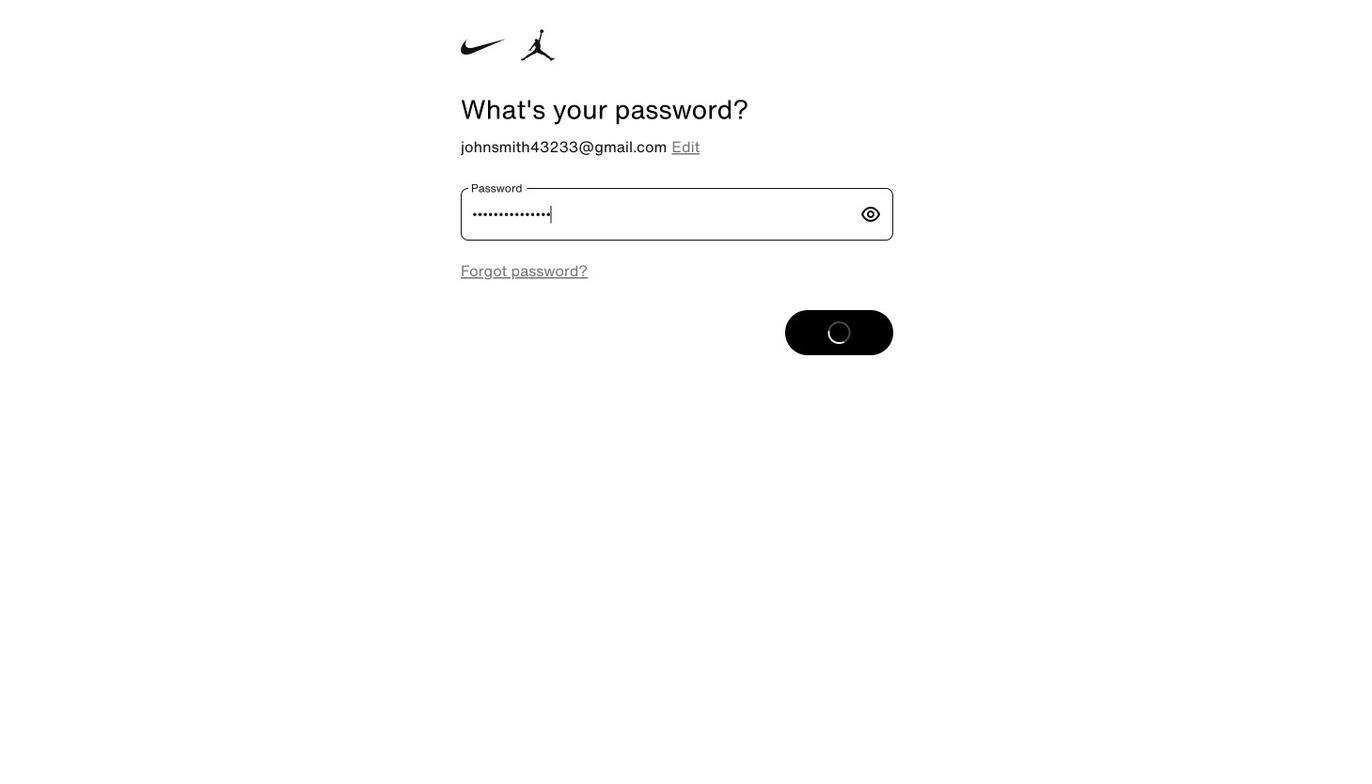 Task type: describe. For each thing, give the bounding box(es) containing it.
show or hide the password image
[[860, 203, 882, 226]]

loading icon image
[[824, 318, 855, 348]]

what's your password? group element
[[461, 0, 894, 124]]



Task type: vqa. For each thing, say whether or not it's contained in the screenshot.
loading icon
yes



Task type: locate. For each thing, give the bounding box(es) containing it.
None password field
[[461, 188, 860, 241]]

what's your password? element
[[461, 94, 894, 124]]

nike logo image
[[461, 31, 506, 63]]



